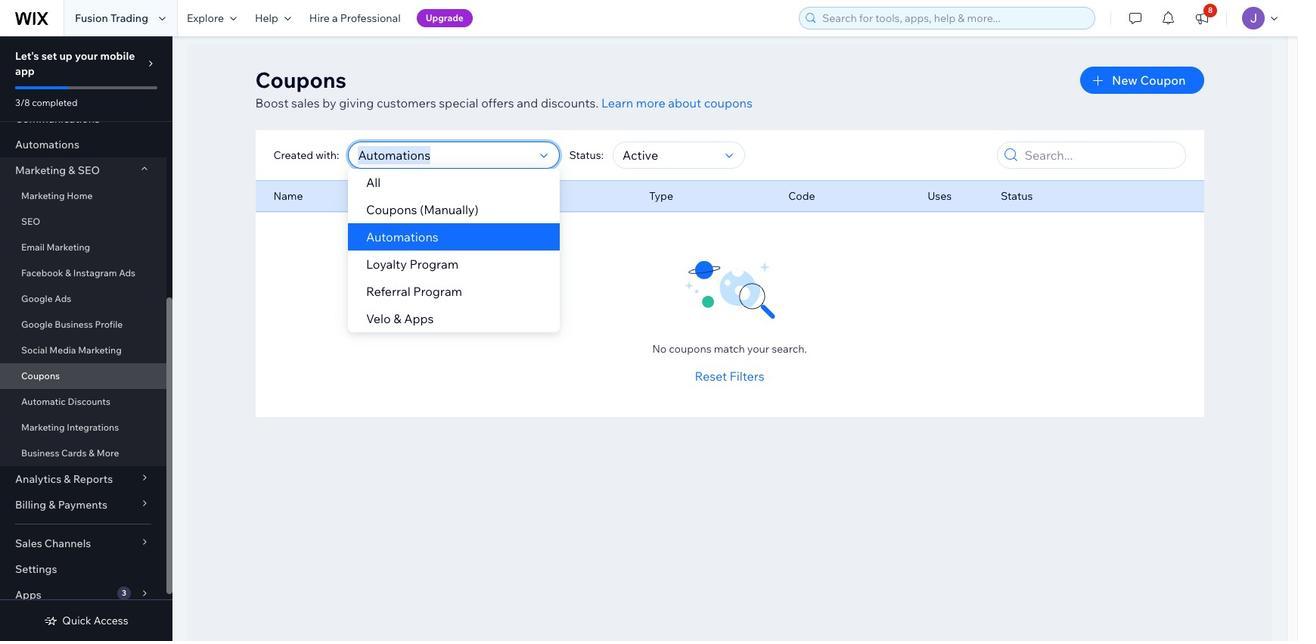 Task type: describe. For each thing, give the bounding box(es) containing it.
explore
[[187, 11, 224, 25]]

new coupon
[[1113, 73, 1186, 88]]

discount
[[469, 189, 513, 203]]

coupons link
[[0, 363, 167, 389]]

& for payments
[[49, 498, 56, 512]]

0 horizontal spatial ads
[[55, 293, 71, 304]]

hire
[[309, 11, 330, 25]]

communications button
[[0, 106, 167, 132]]

referral program
[[366, 284, 462, 299]]

search.
[[772, 342, 807, 356]]

google business profile
[[21, 319, 123, 330]]

marketing for &
[[15, 163, 66, 177]]

google ads
[[21, 293, 71, 304]]

coupons for coupons
[[21, 370, 60, 381]]

3
[[122, 588, 126, 598]]

email marketing link
[[0, 235, 167, 260]]

google for google business profile
[[21, 319, 53, 330]]

quick access
[[62, 614, 128, 627]]

coupons for coupons boost sales by giving customers special offers and discounts. learn more about coupons
[[255, 67, 347, 93]]

google business profile link
[[0, 312, 167, 338]]

program for referral program
[[413, 284, 462, 299]]

email
[[21, 241, 45, 253]]

status
[[1001, 189, 1033, 203]]

business inside google business profile link
[[55, 319, 93, 330]]

apps inside sidebar element
[[15, 588, 41, 602]]

automatic
[[21, 396, 66, 407]]

billing & payments button
[[0, 492, 167, 518]]

reset
[[695, 369, 727, 384]]

reset filters link
[[695, 367, 765, 385]]

created
[[274, 148, 313, 162]]

& for apps
[[394, 311, 402, 326]]

type
[[650, 189, 674, 203]]

business inside business cards & more link
[[21, 447, 59, 459]]

discounts
[[68, 396, 111, 407]]

google for google ads
[[21, 293, 53, 304]]

1 horizontal spatial ads
[[119, 267, 136, 279]]

Search for tools, apps, help & more... field
[[818, 8, 1091, 29]]

marketing integrations
[[21, 422, 119, 433]]

& for seo
[[68, 163, 75, 177]]

profile
[[95, 319, 123, 330]]

sales
[[15, 537, 42, 550]]

new
[[1113, 73, 1138, 88]]

cards
[[61, 447, 87, 459]]

giving
[[339, 95, 374, 110]]

marketing home
[[21, 190, 93, 201]]

& for instagram
[[65, 267, 71, 279]]

analytics & reports button
[[0, 466, 167, 492]]

a
[[332, 11, 338, 25]]

name
[[274, 189, 303, 203]]

let's set up your mobile app
[[15, 49, 135, 78]]

quick access button
[[44, 614, 128, 627]]

billing & payments
[[15, 498, 107, 512]]

facebook & instagram ads link
[[0, 260, 167, 286]]

marketing & seo
[[15, 163, 100, 177]]

created with:
[[274, 148, 339, 162]]

marketing integrations link
[[0, 415, 167, 440]]

home
[[67, 190, 93, 201]]

coupon
[[1141, 73, 1186, 88]]

settings link
[[0, 556, 167, 582]]

quick
[[62, 614, 91, 627]]

google ads link
[[0, 286, 167, 312]]

& for reports
[[64, 472, 71, 486]]

automations for automations option
[[366, 229, 439, 244]]

sidebar element
[[0, 0, 173, 641]]

0 vertical spatial apps
[[404, 311, 434, 326]]

communications
[[15, 112, 100, 126]]

learn more about coupons link
[[602, 95, 753, 110]]

mobile
[[100, 49, 135, 63]]

sales channels
[[15, 537, 91, 550]]

with:
[[316, 148, 339, 162]]

and
[[517, 95, 538, 110]]

hire a professional link
[[300, 0, 410, 36]]

automatic discounts link
[[0, 389, 167, 415]]

seo link
[[0, 209, 167, 235]]

automations link
[[0, 132, 167, 157]]

app
[[15, 64, 35, 78]]

marketing & seo button
[[0, 157, 167, 183]]

status:
[[569, 148, 604, 162]]

set
[[41, 49, 57, 63]]

media
[[49, 344, 76, 356]]

up
[[59, 49, 73, 63]]

marketing home link
[[0, 183, 167, 209]]

marketing up the facebook & instagram ads
[[47, 241, 90, 253]]

business cards & more
[[21, 447, 119, 459]]

integrations
[[67, 422, 119, 433]]



Task type: locate. For each thing, give the bounding box(es) containing it.
coupons down all at the top
[[366, 202, 417, 217]]

Search... field
[[1021, 142, 1181, 168]]

8
[[1209, 5, 1213, 15]]

coupons inside coupons boost sales by giving customers special offers and discounts. learn more about coupons
[[704, 95, 753, 110]]

all
[[366, 175, 381, 190]]

1 vertical spatial automations
[[366, 229, 439, 244]]

sales channels button
[[0, 531, 167, 556]]

3/8 completed
[[15, 97, 78, 108]]

learn
[[602, 95, 634, 110]]

reports
[[73, 472, 113, 486]]

0 vertical spatial automations
[[15, 138, 79, 151]]

trading
[[110, 11, 148, 25]]

new coupon button
[[1081, 67, 1205, 94]]

coupons inside coupons link
[[21, 370, 60, 381]]

fusion
[[75, 11, 108, 25]]

marketing down marketing & seo
[[21, 190, 65, 201]]

& right facebook
[[65, 267, 71, 279]]

coupons up sales
[[255, 67, 347, 93]]

about
[[668, 95, 702, 110]]

social media marketing
[[21, 344, 122, 356]]

facebook
[[21, 267, 63, 279]]

0 vertical spatial business
[[55, 319, 93, 330]]

hire a professional
[[309, 11, 401, 25]]

social
[[21, 344, 47, 356]]

reset filters
[[695, 369, 765, 384]]

automations up loyalty program
[[366, 229, 439, 244]]

your
[[75, 49, 98, 63], [748, 342, 770, 356]]

upgrade button
[[417, 9, 473, 27]]

program down automations option
[[410, 257, 459, 272]]

& inside analytics & reports dropdown button
[[64, 472, 71, 486]]

coupons
[[704, 95, 753, 110], [669, 342, 712, 356]]

email marketing
[[21, 241, 90, 253]]

your right up
[[75, 49, 98, 63]]

list box containing all
[[348, 169, 560, 332]]

ads right instagram at the left
[[119, 267, 136, 279]]

1 vertical spatial coupons
[[669, 342, 712, 356]]

marketing inside popup button
[[15, 163, 66, 177]]

help button
[[246, 0, 300, 36]]

coupons inside coupons boost sales by giving customers special offers and discounts. learn more about coupons
[[255, 67, 347, 93]]

marketing for integrations
[[21, 422, 65, 433]]

marketing down profile
[[78, 344, 122, 356]]

2 google from the top
[[21, 319, 53, 330]]

your for search.
[[748, 342, 770, 356]]

google up "social"
[[21, 319, 53, 330]]

program
[[410, 257, 459, 272], [413, 284, 462, 299]]

1 vertical spatial business
[[21, 447, 59, 459]]

code
[[789, 189, 816, 203]]

marketing
[[15, 163, 66, 177], [21, 190, 65, 201], [47, 241, 90, 253], [78, 344, 122, 356], [21, 422, 65, 433]]

marketing for home
[[21, 190, 65, 201]]

& inside the marketing & seo popup button
[[68, 163, 75, 177]]

0 vertical spatial google
[[21, 293, 53, 304]]

channels
[[45, 537, 91, 550]]

1 horizontal spatial automations
[[366, 229, 439, 244]]

analytics
[[15, 472, 61, 486]]

referral
[[366, 284, 411, 299]]

business
[[55, 319, 93, 330], [21, 447, 59, 459]]

analytics & reports
[[15, 472, 113, 486]]

0 horizontal spatial seo
[[21, 216, 40, 227]]

& inside business cards & more link
[[89, 447, 95, 459]]

0 horizontal spatial your
[[75, 49, 98, 63]]

0 horizontal spatial coupons
[[21, 370, 60, 381]]

3/8
[[15, 97, 30, 108]]

1 vertical spatial google
[[21, 319, 53, 330]]

0 vertical spatial ads
[[119, 267, 136, 279]]

2 horizontal spatial coupons
[[366, 202, 417, 217]]

& right velo at the left
[[394, 311, 402, 326]]

coupons for coupons (manually)
[[366, 202, 417, 217]]

& right billing
[[49, 498, 56, 512]]

social media marketing link
[[0, 338, 167, 363]]

settings
[[15, 562, 57, 576]]

coupons right about
[[704, 95, 753, 110]]

1 horizontal spatial coupons
[[255, 67, 347, 93]]

boost
[[255, 95, 289, 110]]

1 horizontal spatial your
[[748, 342, 770, 356]]

coupons (manually)
[[366, 202, 479, 217]]

discounts.
[[541, 95, 599, 110]]

automations inside automations option
[[366, 229, 439, 244]]

business up analytics
[[21, 447, 59, 459]]

match
[[714, 342, 745, 356]]

coupons up automatic
[[21, 370, 60, 381]]

apps down settings on the left of the page
[[15, 588, 41, 602]]

program for loyalty program
[[410, 257, 459, 272]]

1 vertical spatial apps
[[15, 588, 41, 602]]

coupons right no
[[669, 342, 712, 356]]

help
[[255, 11, 278, 25]]

loyalty program
[[366, 257, 459, 272]]

coupons
[[255, 67, 347, 93], [366, 202, 417, 217], [21, 370, 60, 381]]

instagram
[[73, 267, 117, 279]]

your for mobile
[[75, 49, 98, 63]]

completed
[[32, 97, 78, 108]]

0 vertical spatial your
[[75, 49, 98, 63]]

1 horizontal spatial seo
[[78, 163, 100, 177]]

1 vertical spatial seo
[[21, 216, 40, 227]]

uses
[[928, 189, 952, 203]]

automations option
[[348, 223, 560, 251]]

list box
[[348, 169, 560, 332]]

0 vertical spatial seo
[[78, 163, 100, 177]]

& up "home"
[[68, 163, 75, 177]]

customers
[[377, 95, 436, 110]]

& inside billing & payments "popup button"
[[49, 498, 56, 512]]

automations down communications
[[15, 138, 79, 151]]

seo up email
[[21, 216, 40, 227]]

0 vertical spatial coupons
[[704, 95, 753, 110]]

1 vertical spatial ads
[[55, 293, 71, 304]]

no
[[653, 342, 667, 356]]

1 horizontal spatial apps
[[404, 311, 434, 326]]

velo & apps
[[366, 311, 434, 326]]

more
[[636, 95, 666, 110]]

0 vertical spatial coupons
[[255, 67, 347, 93]]

apps down referral program
[[404, 311, 434, 326]]

your right match
[[748, 342, 770, 356]]

ads up google business profile
[[55, 293, 71, 304]]

more
[[97, 447, 119, 459]]

filters
[[730, 369, 765, 384]]

upgrade
[[426, 12, 464, 23]]

0 horizontal spatial apps
[[15, 588, 41, 602]]

seo inside popup button
[[78, 163, 100, 177]]

by
[[323, 95, 337, 110]]

1 vertical spatial program
[[413, 284, 462, 299]]

fusion trading
[[75, 11, 148, 25]]

sales
[[291, 95, 320, 110]]

automations inside automations link
[[15, 138, 79, 151]]

google down facebook
[[21, 293, 53, 304]]

no coupons match your search.
[[653, 342, 807, 356]]

offers
[[481, 95, 514, 110]]

& left reports
[[64, 472, 71, 486]]

apps
[[404, 311, 434, 326], [15, 588, 41, 602]]

program down loyalty program
[[413, 284, 462, 299]]

business cards & more link
[[0, 440, 167, 466]]

professional
[[340, 11, 401, 25]]

marketing down automatic
[[21, 422, 65, 433]]

automations for automations link
[[15, 138, 79, 151]]

seo down automations link
[[78, 163, 100, 177]]

your inside let's set up your mobile app
[[75, 49, 98, 63]]

(manually)
[[420, 202, 479, 217]]

0 vertical spatial program
[[410, 257, 459, 272]]

& inside facebook & instagram ads link
[[65, 267, 71, 279]]

1 google from the top
[[21, 293, 53, 304]]

0 horizontal spatial automations
[[15, 138, 79, 151]]

1 vertical spatial coupons
[[366, 202, 417, 217]]

& left more
[[89, 447, 95, 459]]

velo
[[366, 311, 391, 326]]

None field
[[354, 142, 536, 168], [618, 142, 721, 168], [354, 142, 536, 168], [618, 142, 721, 168]]

access
[[94, 614, 128, 627]]

2 vertical spatial coupons
[[21, 370, 60, 381]]

8 button
[[1186, 0, 1219, 36]]

let's
[[15, 49, 39, 63]]

marketing up marketing home
[[15, 163, 66, 177]]

1 vertical spatial your
[[748, 342, 770, 356]]

loyalty
[[366, 257, 407, 272]]

special
[[439, 95, 479, 110]]

business up social media marketing
[[55, 319, 93, 330]]



Task type: vqa. For each thing, say whether or not it's contained in the screenshot.
Search FIELD
no



